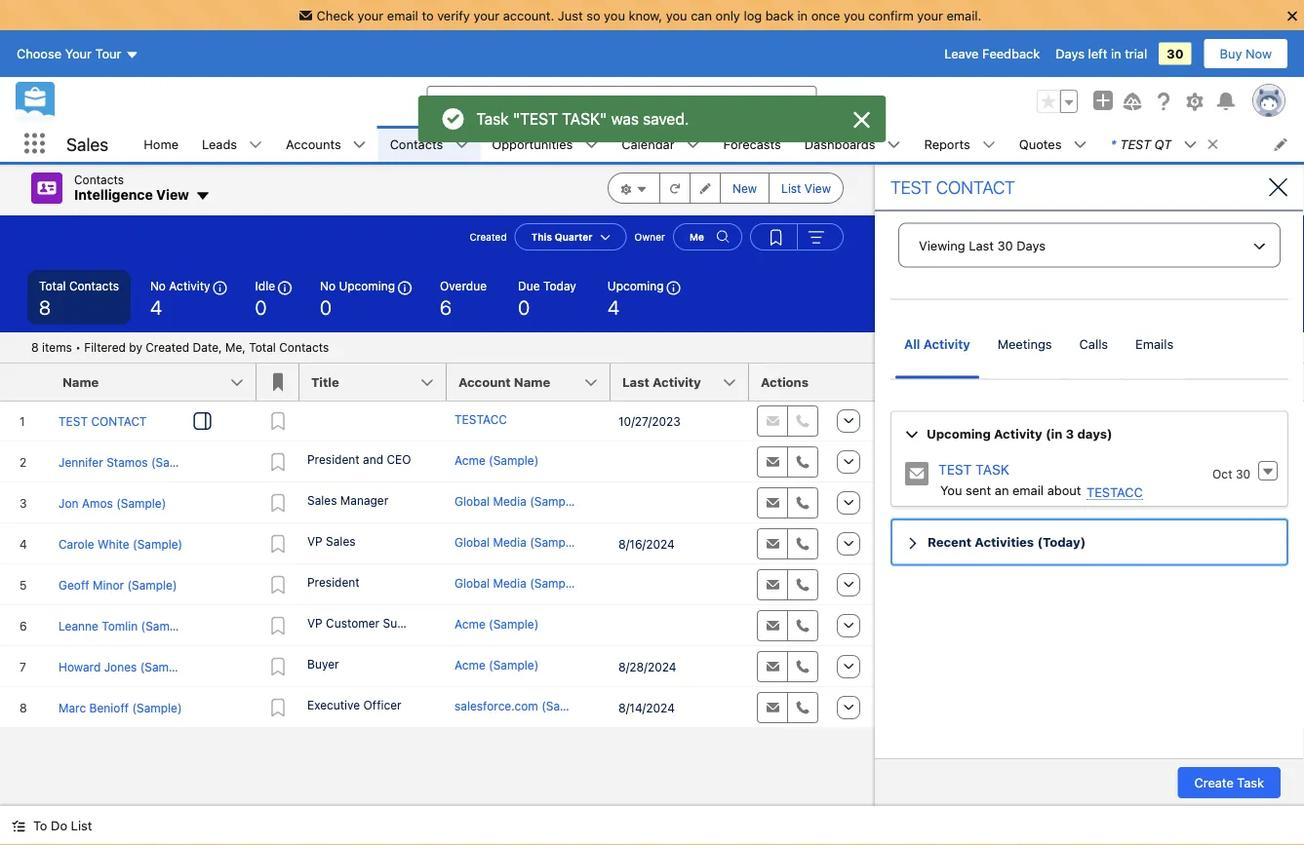 Task type: locate. For each thing, give the bounding box(es) containing it.
this quarter
[[531, 231, 593, 242]]

text default image inside calendar list item
[[686, 138, 700, 152]]

10/27/2023
[[619, 415, 681, 428]]

name down •
[[62, 375, 99, 390]]

upcoming inside dropdown button
[[927, 426, 991, 441]]

1 horizontal spatial upcoming
[[608, 279, 664, 293]]

group down list view
[[750, 223, 844, 251]]

text default image inside leads list item
[[249, 138, 263, 152]]

1 horizontal spatial 0
[[320, 296, 332, 319]]

activity for no
[[169, 279, 210, 293]]

in right 'left'
[[1111, 46, 1122, 61]]

all activity button
[[891, 331, 984, 379]]

text default image right accounts
[[353, 138, 367, 152]]

text default image right qt
[[1206, 138, 1220, 151]]

oct
[[1213, 467, 1233, 481]]

group down "forecasts" link
[[608, 173, 844, 204]]

title cell
[[300, 364, 459, 402]]

no activity
[[150, 279, 210, 293]]

sales
[[66, 133, 109, 154], [307, 494, 337, 507], [326, 535, 356, 548]]

1 horizontal spatial 4
[[608, 296, 620, 319]]

accounts link
[[274, 126, 353, 162]]

task up an
[[976, 462, 1010, 478]]

1 vertical spatial days
[[1017, 238, 1046, 253]]

2 horizontal spatial your
[[917, 8, 943, 22]]

this
[[531, 231, 552, 242]]

0 vertical spatial last
[[969, 238, 994, 253]]

list
[[782, 181, 801, 195], [71, 819, 92, 834]]

no for 4
[[150, 279, 166, 293]]

filtered
[[84, 341, 126, 355]]

vp left customer
[[307, 617, 323, 630]]

0 horizontal spatial 0
[[255, 296, 267, 319]]

1 vertical spatial vp
[[307, 617, 323, 630]]

ceo
[[387, 453, 411, 466]]

0 for no upcoming
[[320, 296, 332, 319]]

your right verify
[[474, 8, 500, 22]]

dashboards
[[805, 137, 876, 151]]

0 horizontal spatial in
[[798, 8, 808, 22]]

1 horizontal spatial name
[[514, 375, 550, 390]]

quotes
[[1019, 137, 1062, 151]]

activity inside dropdown button
[[994, 426, 1043, 441]]

30 right trial at the right of page
[[1167, 46, 1184, 61]]

leave feedback
[[945, 46, 1040, 61]]

2 no from the left
[[320, 279, 336, 293]]

president down vp sales
[[307, 576, 360, 589]]

you right the so
[[604, 8, 625, 22]]

leads
[[202, 137, 237, 151]]

calendar link
[[610, 126, 686, 162]]

text default image left reports
[[887, 138, 901, 152]]

oct 30
[[1213, 467, 1251, 481]]

8/16/2024
[[619, 538, 675, 551]]

activity left (in
[[994, 426, 1043, 441]]

president
[[307, 453, 360, 466], [307, 576, 360, 589]]

0 down due
[[518, 296, 530, 319]]

about
[[1047, 483, 1081, 498]]

days left in trial
[[1056, 46, 1147, 61]]

action image
[[827, 364, 876, 401]]

last up 10/27/2023
[[622, 375, 650, 390]]

home link
[[132, 126, 190, 162]]

1 name from the left
[[62, 375, 99, 390]]

test inside list item
[[1120, 137, 1151, 151]]

1 4 from the left
[[150, 296, 162, 319]]

create
[[1195, 776, 1234, 791]]

in right the "back" on the top right of page
[[798, 8, 808, 22]]

4 down the no activity
[[150, 296, 162, 319]]

can
[[691, 8, 712, 22]]

0 vertical spatial created
[[470, 231, 507, 243]]

2 4 from the left
[[608, 296, 620, 319]]

contacts inside the total contacts 8
[[69, 279, 119, 293]]

0 vertical spatial sales
[[66, 133, 109, 154]]

2 horizontal spatial upcoming
[[927, 426, 991, 441]]

list right new
[[782, 181, 801, 195]]

name cell
[[51, 364, 268, 402]]

1 horizontal spatial "
[[600, 110, 607, 128]]

you
[[604, 8, 625, 22], [666, 8, 687, 22], [844, 8, 865, 22]]

2 horizontal spatial you
[[844, 8, 865, 22]]

and
[[363, 453, 383, 466]]

email
[[387, 8, 418, 22], [1013, 483, 1044, 498]]

text default image right qt
[[1184, 138, 1197, 152]]

1 horizontal spatial in
[[1111, 46, 1122, 61]]

created right by on the top of the page
[[146, 341, 190, 355]]

cell
[[300, 401, 447, 442], [611, 442, 749, 483], [611, 483, 749, 524], [611, 565, 749, 606], [611, 606, 749, 647]]

email image
[[905, 463, 929, 486]]

list containing home
[[132, 126, 1304, 162]]

0 horizontal spatial list
[[71, 819, 92, 834]]

0 horizontal spatial upcoming
[[339, 279, 395, 293]]

task down search...
[[477, 110, 509, 128]]

contacts up filtered in the top of the page
[[69, 279, 119, 293]]

owner
[[635, 231, 665, 243]]

support
[[383, 617, 427, 630]]

1 vertical spatial last
[[622, 375, 650, 390]]

1 vertical spatial task
[[1237, 776, 1264, 791]]

8/28/2024
[[619, 660, 677, 674]]

title
[[311, 375, 339, 390]]

4 text default image from the left
[[1074, 138, 1087, 152]]

task inside success alert dialog
[[477, 110, 509, 128]]

manager
[[340, 494, 389, 507]]

total
[[39, 279, 66, 293], [249, 341, 276, 355]]

contacts inside list item
[[390, 137, 443, 151]]

verify
[[437, 8, 470, 22]]

2 0 from the left
[[320, 296, 332, 319]]

opportunities list item
[[480, 126, 610, 162]]

list
[[132, 126, 1304, 162]]

president left 'and'
[[307, 453, 360, 466]]

0 horizontal spatial created
[[146, 341, 190, 355]]

cell down 10/27/2023
[[611, 442, 749, 483]]

activity up "8 items • filtered by created date, me, total contacts" status
[[169, 279, 210, 293]]

1 no from the left
[[150, 279, 166, 293]]

text default image
[[1206, 138, 1220, 151], [353, 138, 367, 152], [455, 138, 469, 152], [585, 138, 598, 152], [982, 138, 996, 152], [195, 189, 211, 204], [12, 820, 25, 834]]

2 name from the left
[[514, 375, 550, 390]]

0 vertical spatial days
[[1056, 46, 1085, 61]]

text default image right the leads
[[249, 138, 263, 152]]

1 horizontal spatial days
[[1056, 46, 1085, 61]]

8/14/2024
[[619, 701, 675, 715]]

meetings
[[998, 337, 1052, 351]]

0 down no upcoming
[[320, 296, 332, 319]]

feedback
[[983, 46, 1040, 61]]

1 horizontal spatial list
[[782, 181, 801, 195]]

0 for idle
[[255, 296, 267, 319]]

text default image inside "contacts" list item
[[455, 138, 469, 152]]

upcoming activity (in 3 days) button
[[893, 425, 1287, 443]]

customer
[[326, 617, 380, 630]]

vp down sales manager
[[307, 535, 323, 548]]

email left to
[[387, 8, 418, 22]]

test up the opportunities
[[520, 110, 558, 128]]

4 for upcoming
[[608, 296, 620, 319]]

2 horizontal spatial 0
[[518, 296, 530, 319]]

0 vertical spatial president
[[307, 453, 360, 466]]

task
[[562, 110, 600, 128], [976, 462, 1010, 478]]

1 vertical spatial list
[[71, 819, 92, 834]]

total right me,
[[249, 341, 276, 355]]

8 items • filtered by created date, me, total contacts
[[31, 341, 329, 355]]

cell up 8/16/2024
[[611, 483, 749, 524]]

1 vertical spatial email
[[1013, 483, 1044, 498]]

3 text default image from the left
[[887, 138, 901, 152]]

1 horizontal spatial you
[[666, 8, 687, 22]]

sales up intelligence
[[66, 133, 109, 154]]

cell down 8/16/2024
[[611, 565, 749, 606]]

name inside account name button
[[514, 375, 550, 390]]

cell up 'and'
[[300, 401, 447, 442]]

2 president from the top
[[307, 576, 360, 589]]

0 horizontal spatial you
[[604, 8, 625, 22]]

log
[[744, 8, 762, 22]]

you
[[940, 483, 962, 498]]

0 horizontal spatial last
[[622, 375, 650, 390]]

activity inside button
[[924, 337, 971, 351]]

test
[[520, 110, 558, 128], [1120, 137, 1151, 151], [891, 177, 932, 198], [939, 462, 972, 478]]

sales down sales manager
[[326, 535, 356, 548]]

text default image right reports
[[982, 138, 996, 152]]

name inside 'name' button
[[62, 375, 99, 390]]

days left 'left'
[[1056, 46, 1085, 61]]

1 vertical spatial 30
[[998, 238, 1013, 253]]

in
[[798, 8, 808, 22], [1111, 46, 1122, 61]]

1 vertical spatial created
[[146, 341, 190, 355]]

0 horizontal spatial task
[[562, 110, 600, 128]]

due today 0
[[518, 279, 576, 319]]

3 0 from the left
[[518, 296, 530, 319]]

account.
[[503, 8, 554, 22]]

" left was
[[600, 110, 607, 128]]

upcoming for upcoming activity (in 3 days)
[[927, 426, 991, 441]]

2 vp from the top
[[307, 617, 323, 630]]

2 text default image from the left
[[686, 138, 700, 152]]

test down reports link at the right of page
[[891, 177, 932, 198]]

0 vertical spatial list
[[782, 181, 801, 195]]

0 horizontal spatial days
[[1017, 238, 1046, 253]]

0 horizontal spatial view
[[156, 187, 189, 203]]

quotes link
[[1008, 126, 1074, 162]]

0 vertical spatial 30
[[1167, 46, 1184, 61]]

no up "8 items • filtered by created date, me, total contacts" status
[[150, 279, 166, 293]]

1 vertical spatial task
[[976, 462, 1010, 478]]

cell for and
[[611, 442, 749, 483]]

testacc
[[1087, 485, 1143, 500]]

group
[[1037, 90, 1078, 113], [608, 173, 844, 204], [750, 223, 844, 251]]

text default image inside accounts list item
[[353, 138, 367, 152]]

2 horizontal spatial 30
[[1236, 467, 1251, 481]]

text default image down task " test task " was saved.
[[585, 138, 598, 152]]

executive
[[307, 699, 360, 712]]

5 text default image from the left
[[1184, 138, 1197, 152]]

view down dashboards
[[805, 181, 831, 195]]

text default image inside to do list button
[[12, 820, 25, 834]]

leads link
[[190, 126, 249, 162]]

0 vertical spatial task
[[562, 110, 600, 128]]

8 inside the total contacts 8
[[39, 296, 51, 319]]

1 text default image from the left
[[249, 138, 263, 152]]

activity inside key performance indicators group
[[169, 279, 210, 293]]

1 horizontal spatial your
[[474, 8, 500, 22]]

you left can
[[666, 8, 687, 22]]

test right *
[[1120, 137, 1151, 151]]

task inside button
[[1237, 776, 1264, 791]]

0 horizontal spatial name
[[62, 375, 99, 390]]

8
[[39, 296, 51, 319], [31, 341, 39, 355]]

upcoming for upcoming
[[608, 279, 664, 293]]

activity inside button
[[653, 375, 701, 390]]

0 down idle
[[255, 296, 267, 319]]

contacts right accounts list item
[[390, 137, 443, 151]]

4 for no activity
[[150, 296, 162, 319]]

account name
[[459, 375, 550, 390]]

30 right the oct
[[1236, 467, 1251, 481]]

" up the opportunities
[[513, 110, 520, 128]]

0 horizontal spatial total
[[39, 279, 66, 293]]

president for president and ceo
[[307, 453, 360, 466]]

your right check on the left of the page
[[358, 8, 384, 22]]

0 vertical spatial vp
[[307, 535, 323, 548]]

0 horizontal spatial 30
[[998, 238, 1013, 253]]

upcoming left "overdue"
[[339, 279, 395, 293]]

1 horizontal spatial 8
[[39, 296, 51, 319]]

1 vp from the top
[[307, 535, 323, 548]]

Activity Date Range, Viewing Last 30 Days button
[[899, 223, 1281, 268]]

view inside button
[[805, 181, 831, 195]]

email right an
[[1013, 483, 1044, 498]]

sales up vp sales
[[307, 494, 337, 507]]

created
[[470, 231, 507, 243], [146, 341, 190, 355]]

1 you from the left
[[604, 8, 625, 22]]

0 horizontal spatial your
[[358, 8, 384, 22]]

qt
[[1155, 137, 1172, 151]]

view for intelligence view
[[156, 187, 189, 203]]

view down home link
[[156, 187, 189, 203]]

new button
[[720, 173, 770, 204]]

left
[[1088, 46, 1108, 61]]

1 vertical spatial group
[[608, 173, 844, 204]]

8 up items
[[39, 296, 51, 319]]

activity right all
[[924, 337, 971, 351]]

upcoming up test task
[[927, 426, 991, 441]]

1 horizontal spatial last
[[969, 238, 994, 253]]

row number image
[[0, 364, 51, 401]]

list right do
[[71, 819, 92, 834]]

upcoming down owner
[[608, 279, 664, 293]]

task right create
[[1237, 776, 1264, 791]]

activity up 10/27/2023
[[653, 375, 701, 390]]

30 right viewing in the top right of the page
[[998, 238, 1013, 253]]

all
[[904, 337, 920, 351]]

0 horizontal spatial "
[[513, 110, 520, 128]]

1 vertical spatial sales
[[307, 494, 337, 507]]

dashboards list item
[[793, 126, 913, 162]]

key performance indicators group
[[0, 270, 875, 333]]

grid containing name
[[0, 364, 876, 730]]

4
[[150, 296, 162, 319], [608, 296, 620, 319]]

1 horizontal spatial view
[[805, 181, 831, 195]]

1 horizontal spatial total
[[249, 341, 276, 355]]

list item
[[1099, 126, 1229, 162]]

this quarter button
[[515, 223, 627, 251]]

you right the once
[[844, 8, 865, 22]]

recent activities (today) button
[[894, 534, 1286, 552]]

text default image left the to
[[12, 820, 25, 834]]

last right viewing in the top right of the page
[[969, 238, 994, 253]]

0 vertical spatial total
[[39, 279, 66, 293]]

name right account
[[514, 375, 550, 390]]

1 vertical spatial president
[[307, 576, 360, 589]]

your
[[358, 8, 384, 22], [474, 8, 500, 22], [917, 8, 943, 22]]

recent
[[928, 535, 972, 550]]

1 horizontal spatial email
[[1013, 483, 1044, 498]]

1 horizontal spatial no
[[320, 279, 336, 293]]

viewing
[[919, 238, 966, 253]]

text default image down search...
[[455, 138, 469, 152]]

text default image down the saved.
[[686, 138, 700, 152]]

list inside button
[[782, 181, 801, 195]]

4 right due today 0
[[608, 296, 620, 319]]

1 0 from the left
[[255, 296, 267, 319]]

text default image inside opportunities list item
[[585, 138, 598, 152]]

no right idle
[[320, 279, 336, 293]]

2 vertical spatial 30
[[1236, 467, 1251, 481]]

1 horizontal spatial 30
[[1167, 46, 1184, 61]]

8 left items
[[31, 341, 39, 355]]

1 " from the left
[[513, 110, 520, 128]]

create task button
[[1178, 768, 1281, 799]]

task left was
[[562, 110, 600, 128]]

1 vertical spatial total
[[249, 341, 276, 355]]

leave feedback link
[[945, 46, 1040, 61]]

calendar
[[622, 137, 675, 151]]

grid
[[0, 364, 876, 730]]

task " test task " was saved.
[[477, 110, 689, 128]]

your left the email.
[[917, 8, 943, 22]]

vp customer support
[[307, 617, 427, 630]]

cell up the 8/28/2024
[[611, 606, 749, 647]]

saved.
[[643, 110, 689, 128]]

0 horizontal spatial no
[[150, 279, 166, 293]]

0 vertical spatial task
[[477, 110, 509, 128]]

sales manager
[[307, 494, 389, 507]]

group up the quotes list item
[[1037, 90, 1078, 113]]

30 inside viewing last 30 days button
[[998, 238, 1013, 253]]

calendar list item
[[610, 126, 712, 162]]

buy
[[1220, 46, 1242, 61]]

0 horizontal spatial task
[[477, 110, 509, 128]]

accounts
[[286, 137, 341, 151]]

row number cell
[[0, 364, 51, 402]]

text default image inside the quotes list item
[[1074, 138, 1087, 152]]

0 vertical spatial 8
[[39, 296, 51, 319]]

recent activities (today)
[[928, 535, 1086, 550]]

days right viewing in the top right of the page
[[1017, 238, 1046, 253]]

0 horizontal spatial 4
[[150, 296, 162, 319]]

1 vertical spatial in
[[1111, 46, 1122, 61]]

0 vertical spatial email
[[387, 8, 418, 22]]

1 president from the top
[[307, 453, 360, 466]]

3 you from the left
[[844, 8, 865, 22]]

created left this
[[470, 231, 507, 243]]

text default image inside dashboards list item
[[887, 138, 901, 152]]

*
[[1111, 137, 1116, 151]]

text default image
[[249, 138, 263, 152], [686, 138, 700, 152], [887, 138, 901, 152], [1074, 138, 1087, 152], [1184, 138, 1197, 152]]

total up items
[[39, 279, 66, 293]]

text default image left *
[[1074, 138, 1087, 152]]

1 vertical spatial 8
[[31, 341, 39, 355]]

1 horizontal spatial task
[[1237, 776, 1264, 791]]



Task type: vqa. For each thing, say whether or not it's contained in the screenshot.


Task type: describe. For each thing, give the bounding box(es) containing it.
search...
[[465, 94, 517, 109]]

meetings button
[[984, 331, 1066, 379]]

contacts up the title
[[279, 341, 329, 355]]

list view button
[[769, 173, 844, 204]]

know,
[[629, 8, 663, 22]]

to do list
[[33, 819, 92, 834]]

reports
[[924, 137, 971, 151]]

vp sales
[[307, 535, 356, 548]]

an
[[995, 483, 1009, 498]]

text default image for quotes
[[1074, 138, 1087, 152]]

back
[[766, 8, 794, 22]]

text default image inside list item
[[1184, 138, 1197, 152]]

list inside button
[[71, 819, 92, 834]]

0 inside due today 0
[[518, 296, 530, 319]]

text default image down leads link in the top left of the page
[[195, 189, 211, 204]]

me button
[[673, 223, 742, 251]]

was
[[611, 110, 639, 128]]

buy now button
[[1203, 38, 1289, 69]]

tour
[[95, 46, 121, 61]]

president for president
[[307, 576, 360, 589]]

vp for vp customer support
[[307, 617, 323, 630]]

view for list view
[[805, 181, 831, 195]]

text default image inside list item
[[1206, 138, 1220, 151]]

buy now
[[1220, 46, 1272, 61]]

days inside button
[[1017, 238, 1046, 253]]

1 horizontal spatial task
[[976, 462, 1010, 478]]

text default image for calendar
[[686, 138, 700, 152]]

list item containing *
[[1099, 126, 1229, 162]]

1 horizontal spatial created
[[470, 231, 507, 243]]

activity for upcoming
[[994, 426, 1043, 441]]

choose your tour button
[[16, 38, 140, 69]]

sales for sales manager
[[307, 494, 337, 507]]

text default image inside reports list item
[[982, 138, 996, 152]]

last inside last activity button
[[622, 375, 650, 390]]

0 horizontal spatial email
[[387, 8, 418, 22]]

create task
[[1195, 776, 1264, 791]]

by
[[129, 341, 142, 355]]

title button
[[300, 364, 447, 401]]

activities
[[975, 535, 1034, 550]]

once
[[811, 8, 840, 22]]

total contacts 8
[[39, 279, 119, 319]]

* test qt
[[1111, 137, 1172, 151]]

important cell
[[257, 364, 300, 402]]

to
[[422, 8, 434, 22]]

test up you
[[939, 462, 972, 478]]

task inside success alert dialog
[[562, 110, 600, 128]]

leads list item
[[190, 126, 274, 162]]

sales for sales
[[66, 133, 109, 154]]

last activity
[[622, 375, 701, 390]]

opportunities
[[492, 137, 573, 151]]

so
[[587, 8, 601, 22]]

opportunities link
[[480, 126, 585, 162]]

activity for all
[[924, 337, 971, 351]]

3 your from the left
[[917, 8, 943, 22]]

total inside the total contacts 8
[[39, 279, 66, 293]]

overdue
[[440, 279, 487, 293]]

3
[[1066, 426, 1074, 441]]

account
[[459, 375, 511, 390]]

text default image for dashboards
[[887, 138, 901, 152]]

actions cell
[[749, 364, 827, 402]]

action cell
[[827, 364, 876, 402]]

0 vertical spatial group
[[1037, 90, 1078, 113]]

6
[[440, 296, 452, 319]]

calls
[[1080, 337, 1108, 351]]

vp for vp sales
[[307, 535, 323, 548]]

email.
[[947, 8, 982, 22]]

test contact
[[891, 177, 1015, 198]]

cell for customer
[[611, 606, 749, 647]]

forecasts link
[[712, 126, 793, 162]]

2 vertical spatial sales
[[326, 535, 356, 548]]

only
[[716, 8, 740, 22]]

text default image for leads
[[249, 138, 263, 152]]

due
[[518, 279, 540, 293]]

0 vertical spatial in
[[798, 8, 808, 22]]

president and ceo
[[307, 453, 411, 466]]

to do list button
[[0, 807, 104, 846]]

all activity
[[904, 337, 971, 351]]

overdue 6
[[440, 279, 487, 319]]

account name cell
[[447, 364, 622, 402]]

calls button
[[1066, 331, 1122, 379]]

test inside success alert dialog
[[520, 110, 558, 128]]

contacts up intelligence
[[74, 173, 124, 186]]

executive officer
[[307, 699, 402, 712]]

last inside viewing last 30 days button
[[969, 238, 994, 253]]

check your email to verify your account. just so you know, you can only log back in once you confirm your email.
[[317, 8, 982, 22]]

accounts list item
[[274, 126, 378, 162]]

officer
[[363, 699, 402, 712]]

choose
[[17, 46, 62, 61]]

idle
[[255, 279, 275, 293]]

2 you from the left
[[666, 8, 687, 22]]

you sent an email about testacc
[[940, 483, 1143, 500]]

2 " from the left
[[600, 110, 607, 128]]

2 your from the left
[[474, 8, 500, 22]]

actions
[[761, 375, 809, 390]]

8 items • filtered by created date, me, total contacts status
[[31, 341, 329, 355]]

group containing new
[[608, 173, 844, 204]]

items
[[42, 341, 72, 355]]

0 horizontal spatial 8
[[31, 341, 39, 355]]

testacc link
[[1087, 485, 1143, 501]]

success alert dialog
[[418, 96, 886, 142]]

no for 0
[[320, 279, 336, 293]]

large image
[[850, 108, 874, 132]]

last activity cell
[[611, 364, 761, 402]]

me,
[[225, 341, 246, 355]]

today
[[543, 279, 576, 293]]

home
[[144, 137, 179, 151]]

check
[[317, 8, 354, 22]]

1 your from the left
[[358, 8, 384, 22]]

contacts list item
[[378, 126, 480, 162]]

account name button
[[447, 364, 611, 401]]

to
[[33, 819, 47, 834]]

test task link
[[939, 462, 1010, 478]]

activity for last
[[653, 375, 701, 390]]

create task group
[[1178, 768, 1281, 799]]

emails
[[1136, 337, 1174, 351]]

reports list item
[[913, 126, 1008, 162]]

dashboards link
[[793, 126, 887, 162]]

email inside you sent an email about testacc
[[1013, 483, 1044, 498]]

no upcoming
[[320, 279, 395, 293]]

intelligence
[[74, 187, 153, 203]]

2 vertical spatial group
[[750, 223, 844, 251]]

cell for manager
[[611, 483, 749, 524]]

choose your tour
[[17, 46, 121, 61]]

quotes list item
[[1008, 126, 1099, 162]]



